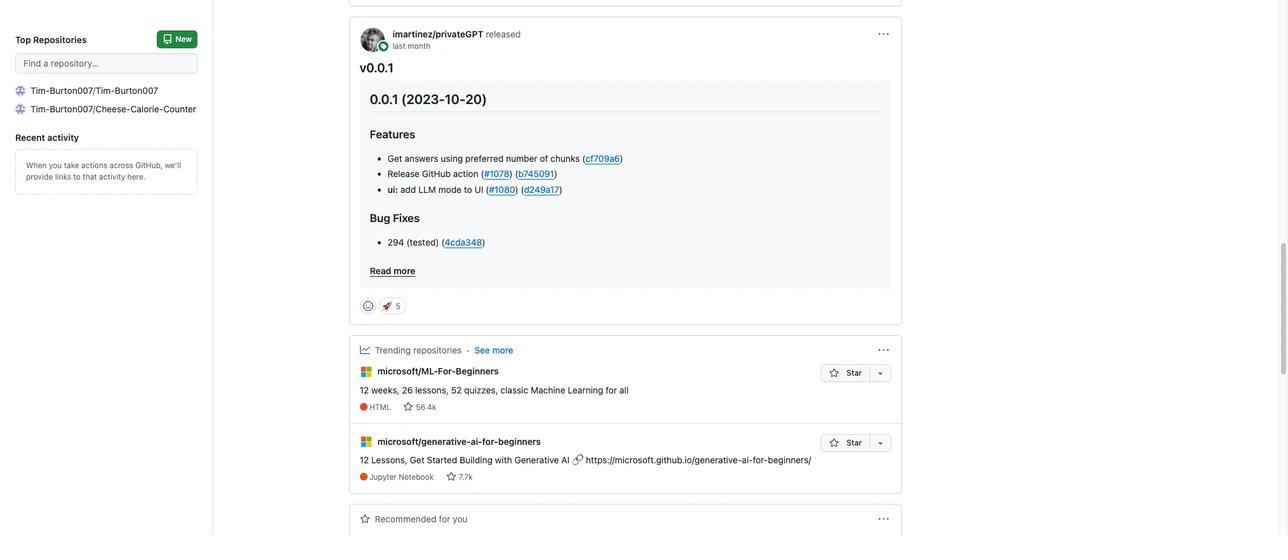 Task type: vqa. For each thing, say whether or not it's contained in the screenshot.
top more
yes



Task type: locate. For each thing, give the bounding box(es) containing it.
1 vertical spatial to
[[464, 184, 472, 195]]

0 horizontal spatial for
[[439, 514, 450, 525]]

12 down @microsoft profile icon
[[360, 455, 369, 466]]

activity inside when you take actions across github, we'll provide links to that activity here.
[[99, 172, 125, 182]]

0.0.1
[[370, 92, 398, 107]]

1 vertical spatial get
[[410, 455, 425, 466]]

ai
[[561, 455, 570, 466]]

0 vertical spatial star button
[[821, 364, 870, 382]]

12 lessons, get started building with generative ai 🔗 https://microsoft.github.io/generative-ai-for-beginners/
[[360, 455, 811, 466]]

more right see
[[492, 345, 513, 355]]

0 horizontal spatial activity
[[47, 132, 79, 143]]

that
[[83, 172, 97, 182]]

0 vertical spatial ai-
[[471, 436, 482, 447]]

star left add this repository to a list image
[[845, 368, 862, 378]]

see
[[474, 345, 490, 355]]

(
[[582, 153, 585, 164], [481, 168, 484, 179], [515, 168, 518, 179], [486, 184, 489, 195], [521, 184, 524, 195], [441, 237, 445, 247]]

2 12 from the top
[[360, 455, 369, 466]]

building
[[460, 455, 493, 466]]

/ down the 'tim-burton007 / tim-burton007'
[[93, 103, 95, 114]]

0 horizontal spatial more
[[394, 265, 416, 276]]

0 horizontal spatial ai-
[[471, 436, 482, 447]]

to left "ui"
[[464, 184, 472, 195]]

star button for 12 lessons, get started building with generative ai 🔗 https://microsoft.github.io/generative-ai-for-beginners/
[[821, 434, 870, 452]]

new link
[[157, 30, 197, 48]]

microsoft/generative-ai-for-beginners
[[377, 436, 541, 447]]

)
[[620, 153, 623, 164], [509, 168, 513, 179], [554, 168, 557, 179], [515, 184, 518, 195], [559, 184, 563, 195], [482, 237, 485, 247]]

Find a repository… text field
[[15, 53, 197, 74]]

here.
[[127, 172, 146, 182]]

2 feed item heading menu image from the top
[[878, 514, 889, 525]]

beginners
[[456, 366, 499, 377]]

294 (tested) ( 4cda348 )
[[388, 237, 485, 247]]

4cda348
[[445, 237, 482, 247]]

0 horizontal spatial you
[[49, 161, 62, 170]]

ai- up building
[[471, 436, 482, 447]]

0 horizontal spatial get
[[388, 153, 402, 164]]

tim- right cheese calorie counter image
[[30, 103, 50, 114]]

1 star button from the top
[[821, 364, 870, 382]]

burton007 down 'find a repository…' text field
[[50, 85, 93, 96]]

1 / from the top
[[93, 85, 96, 96]]

links
[[55, 172, 71, 182]]

trending repositories · see more
[[375, 345, 513, 355]]

·
[[467, 345, 469, 355]]

recommended for you
[[375, 514, 468, 525]]

star for 12 lessons, get started building with generative ai 🔗 https://microsoft.github.io/generative-ai-for-beginners/
[[845, 438, 862, 448]]

1 vertical spatial ai-
[[742, 455, 753, 466]]

month
[[408, 42, 431, 51]]

0 vertical spatial repo details element
[[360, 402, 629, 413]]

1 horizontal spatial more
[[492, 345, 513, 355]]

1 repo details element from the top
[[360, 402, 629, 413]]

52
[[451, 385, 462, 396]]

2 / from the top
[[93, 103, 95, 114]]

1 vertical spatial feed item heading menu image
[[878, 514, 889, 525]]

microsoft/generative-ai-for-beginners link
[[377, 435, 541, 448]]

0 vertical spatial feed item heading menu image
[[878, 345, 889, 355]]

microsoft/ml-for-beginners link
[[377, 365, 499, 378]]

cheese calorie counter image
[[15, 104, 25, 114]]

tim- right tim burton007 icon
[[30, 85, 50, 96]]

chunks
[[551, 153, 580, 164]]

burton007 down the 'tim-burton007 / tim-burton007'
[[50, 103, 93, 114]]

to inside when you take actions across github, we'll provide links to that activity here.
[[73, 172, 81, 182]]

when you take actions across github, we'll provide links to that activity here.
[[26, 161, 181, 182]]

imartinez/privategpt released
[[393, 29, 521, 40]]

12 down @microsoft profile image
[[360, 385, 369, 396]]

get inside the get answers using preferred number of chunks ( cf709a6 ) release github action ( #1078 ) ( b745091 ) ui: add llm mode to ui ( #1080 ) ( d249a17 )
[[388, 153, 402, 164]]

2 star button from the top
[[821, 434, 870, 452]]

burton007 for tim-
[[50, 85, 93, 96]]

get up notebook
[[410, 455, 425, 466]]

0 vertical spatial for-
[[482, 436, 498, 447]]

2 repo details element from the top
[[360, 472, 811, 483]]

star button left add this repository to a list image
[[821, 364, 870, 382]]

for right the recommended
[[439, 514, 450, 525]]

0 vertical spatial /
[[93, 85, 96, 96]]

tim- for cheese-calorie-counter
[[30, 103, 50, 114]]

for
[[606, 385, 617, 396], [439, 514, 450, 525]]

add this repository to a list image
[[875, 438, 885, 448]]

0 horizontal spatial for-
[[482, 436, 498, 447]]

last
[[393, 42, 406, 51]]

using
[[441, 153, 463, 164]]

@imartinez profile image
[[360, 28, 385, 53]]

( right (tested)
[[441, 237, 445, 247]]

1 vertical spatial more
[[492, 345, 513, 355]]

1 star from the top
[[845, 368, 862, 378]]

repositories
[[33, 34, 87, 45]]

( right "ui"
[[486, 184, 489, 195]]

repo details element
[[360, 402, 629, 413], [360, 472, 811, 483]]

release
[[388, 168, 420, 179]]

imartinez/privategpt link
[[393, 29, 483, 40]]

Top Repositories search field
[[15, 53, 197, 74]]

repo details element containing jupyter notebook
[[360, 472, 811, 483]]

0 vertical spatial to
[[73, 172, 81, 182]]

#1080 link
[[489, 184, 515, 195]]

1 vertical spatial for
[[439, 514, 450, 525]]

repo details element down 12 weeks, 26 lessons, 52 quizzes, classic machine learning for all
[[360, 402, 629, 413]]

star button
[[821, 364, 870, 382], [821, 434, 870, 452]]

10-
[[445, 92, 466, 107]]

12 for 12 lessons, get started building with generative ai 🔗 https://microsoft.github.io/generative-ai-for-beginners/
[[360, 455, 369, 466]]

learning
[[568, 385, 603, 396]]

1 vertical spatial repo details element
[[360, 472, 811, 483]]

get
[[388, 153, 402, 164], [410, 455, 425, 466]]

microsoft/ml-for-beginners
[[377, 366, 499, 377]]

you up links
[[49, 161, 62, 170]]

1 vertical spatial for-
[[753, 455, 768, 466]]

to inside the get answers using preferred number of chunks ( cf709a6 ) release github action ( #1078 ) ( b745091 ) ui: add llm mode to ui ( #1080 ) ( d249a17 )
[[464, 184, 472, 195]]

action
[[453, 168, 478, 179]]

add or remove reactions element
[[360, 298, 376, 314]]

counter
[[163, 103, 196, 114]]

1 vertical spatial 12
[[360, 455, 369, 466]]

bug fixes
[[370, 211, 420, 225]]

mode
[[438, 184, 462, 195]]

feed item heading menu image
[[878, 345, 889, 355], [878, 514, 889, 525]]

see more link
[[474, 343, 513, 357]]

for left all
[[606, 385, 617, 396]]

repo details element for generative
[[360, 472, 811, 483]]

answers
[[405, 153, 438, 164]]

/ up cheese-
[[93, 85, 96, 96]]

to down take
[[73, 172, 81, 182]]

0 vertical spatial get
[[388, 153, 402, 164]]

for-
[[438, 366, 456, 377]]

add this repository to a list image
[[875, 368, 885, 378]]

1 horizontal spatial activity
[[99, 172, 125, 182]]

feed tag image
[[378, 42, 388, 52]]

1 horizontal spatial you
[[453, 514, 468, 525]]

repo details element containing html
[[360, 402, 629, 413]]

ai- left the beginners/
[[742, 455, 753, 466]]

0 vertical spatial for
[[606, 385, 617, 396]]

notebook
[[399, 473, 434, 482]]

0 vertical spatial 12
[[360, 385, 369, 396]]

add or remove reactions image
[[363, 301, 373, 311]]

@microsoft profile image
[[360, 366, 372, 378]]

ai-
[[471, 436, 482, 447], [742, 455, 753, 466]]

trending
[[375, 345, 411, 355]]

burton007
[[50, 85, 93, 96], [115, 85, 158, 96], [50, 103, 93, 114]]

activity up take
[[47, 132, 79, 143]]

1 horizontal spatial to
[[464, 184, 472, 195]]

activity down across
[[99, 172, 125, 182]]

1 feed item heading menu image from the top
[[878, 345, 889, 355]]

with
[[495, 455, 512, 466]]

get up release
[[388, 153, 402, 164]]

repo rec icon image
[[360, 514, 370, 524]]

1 vertical spatial /
[[93, 103, 95, 114]]

recommended
[[375, 514, 437, 525]]

( down preferred
[[481, 168, 484, 179]]

0 horizontal spatial to
[[73, 172, 81, 182]]

0 vertical spatial you
[[49, 161, 62, 170]]

5
[[396, 301, 401, 311]]

feed item heading menu image
[[878, 29, 889, 40]]

0 vertical spatial more
[[394, 265, 416, 276]]

provide
[[26, 172, 53, 182]]

2 star from the top
[[845, 438, 862, 448]]

ui:
[[388, 184, 398, 195]]

repo details element down the 12 lessons, get started building with generative ai 🔗 https://microsoft.github.io/generative-ai-for-beginners/
[[360, 472, 811, 483]]

1 horizontal spatial for-
[[753, 455, 768, 466]]

cf709a6 link
[[585, 153, 620, 164]]

star button left add this repository to a list icon
[[821, 434, 870, 452]]

1 vertical spatial activity
[[99, 172, 125, 182]]

1 vertical spatial star
[[845, 438, 862, 448]]

activity
[[47, 132, 79, 143], [99, 172, 125, 182]]

12
[[360, 385, 369, 396], [360, 455, 369, 466]]

cf709a6
[[585, 153, 620, 164]]

0.0.1 (2023-10-20)
[[370, 92, 487, 107]]

4cda348 link
[[445, 237, 482, 247]]

1 vertical spatial star button
[[821, 434, 870, 452]]

more right 'read' in the left of the page
[[394, 265, 416, 276]]

0 vertical spatial star
[[845, 368, 862, 378]]

star image
[[829, 368, 840, 378], [403, 402, 413, 412], [829, 438, 840, 448], [446, 472, 456, 482]]

you down the 7.7k link
[[453, 514, 468, 525]]

1 12 from the top
[[360, 385, 369, 396]]

1 vertical spatial you
[[453, 514, 468, 525]]

1 horizontal spatial get
[[410, 455, 425, 466]]

star left add this repository to a list icon
[[845, 438, 862, 448]]



Task type: describe. For each thing, give the bounding box(es) containing it.
ui
[[475, 184, 483, 195]]

we'll
[[165, 161, 181, 170]]

#1078
[[484, 168, 509, 179]]

1 horizontal spatial for
[[606, 385, 617, 396]]

generative
[[515, 455, 559, 466]]

beginners
[[498, 436, 541, 447]]

star button for 12 weeks, 26 lessons, 52 quizzes, classic machine learning for all
[[821, 364, 870, 382]]

v0.0.1 link
[[360, 61, 394, 75]]

classic
[[501, 385, 528, 396]]

tim- up cheese-
[[96, 85, 115, 96]]

recent activity
[[15, 132, 79, 143]]

#1080
[[489, 184, 515, 195]]

of
[[540, 153, 548, 164]]

/ for tim-
[[93, 85, 96, 96]]

🚀
[[382, 300, 392, 312]]

read
[[370, 265, 391, 276]]

top repositories
[[15, 34, 87, 45]]

repo details element for classic
[[360, 402, 629, 413]]

56.4k
[[416, 403, 436, 412]]

bug
[[370, 211, 390, 225]]

weeks,
[[371, 385, 400, 396]]

lessons,
[[371, 455, 407, 466]]

html
[[369, 403, 391, 412]]

294
[[388, 237, 404, 247]]

imartinez/privategpt
[[393, 29, 483, 40]]

jupyter notebook
[[369, 473, 434, 482]]

number
[[506, 153, 537, 164]]

beginners/
[[768, 455, 811, 466]]

burton007 up calorie- at the left top
[[115, 85, 158, 96]]

26
[[402, 385, 413, 396]]

cheese-
[[95, 103, 130, 114]]

new
[[176, 34, 192, 44]]

lessons,
[[415, 385, 449, 396]]

top
[[15, 34, 31, 45]]

burton007 for cheese-
[[50, 103, 93, 114]]

features
[[370, 128, 415, 141]]

20)
[[466, 92, 487, 107]]

ai- inside 'link'
[[471, 436, 482, 447]]

🔗
[[572, 455, 583, 466]]

1 horizontal spatial ai-
[[742, 455, 753, 466]]

(2023-
[[401, 92, 445, 107]]

add
[[401, 184, 416, 195]]

star image down 26
[[403, 402, 413, 412]]

tim-burton007 / tim-burton007
[[30, 85, 158, 96]]

( right #1080 link
[[521, 184, 524, 195]]

started
[[427, 455, 457, 466]]

for- inside 'link'
[[482, 436, 498, 447]]

take
[[64, 161, 79, 170]]

12 weeks, 26 lessons, 52 quizzes, classic machine learning for all
[[360, 385, 629, 396]]

jupyter
[[369, 473, 397, 482]]

you inside when you take actions across github, we'll provide links to that activity here.
[[49, 161, 62, 170]]

star for 12 weeks, 26 lessons, 52 quizzes, classic machine learning for all
[[845, 368, 862, 378]]

fixes
[[393, 211, 420, 225]]

machine
[[531, 385, 565, 396]]

read more
[[370, 265, 416, 276]]

star image left add this repository to a list icon
[[829, 438, 840, 448]]

b745091
[[518, 168, 554, 179]]

tim- for tim-burton007
[[30, 85, 50, 96]]

released
[[486, 29, 521, 40]]

across
[[110, 161, 133, 170]]

calorie-
[[130, 103, 163, 114]]

read more link
[[370, 259, 881, 277]]

microsoft/generative-
[[377, 436, 471, 447]]

last month
[[393, 42, 431, 51]]

tim burton007 image
[[15, 85, 25, 96]]

d249a17
[[524, 184, 559, 195]]

/ for cheese-
[[93, 103, 95, 114]]

( right chunks
[[582, 153, 585, 164]]

more inside card preview element
[[394, 265, 416, 276]]

all
[[620, 385, 629, 396]]

d249a17 link
[[524, 184, 559, 195]]

tim-burton007 / cheese-calorie-counter
[[30, 103, 196, 114]]

#1078 link
[[484, 168, 509, 179]]

graph image
[[360, 345, 370, 355]]

7.7k link
[[446, 472, 473, 482]]

@microsoft profile image
[[360, 436, 372, 448]]

github,
[[135, 161, 163, 170]]

( down number
[[515, 168, 518, 179]]

star image left '7.7k'
[[446, 472, 456, 482]]

🚀 5
[[382, 300, 401, 312]]

v0.0.1
[[360, 61, 394, 75]]

when
[[26, 161, 47, 170]]

star image left add this repository to a list image
[[829, 368, 840, 378]]

llm
[[418, 184, 436, 195]]

repositories
[[413, 345, 462, 355]]

recent
[[15, 132, 45, 143]]

12 for 12 weeks, 26 lessons, 52 quizzes, classic machine learning for all
[[360, 385, 369, 396]]

0 vertical spatial activity
[[47, 132, 79, 143]]

actions
[[81, 161, 107, 170]]

(tested)
[[406, 237, 439, 247]]

card preview element
[[360, 81, 891, 287]]

7.7k
[[459, 473, 473, 482]]

quizzes,
[[464, 385, 498, 396]]

microsoft/ml-
[[377, 366, 438, 377]]



